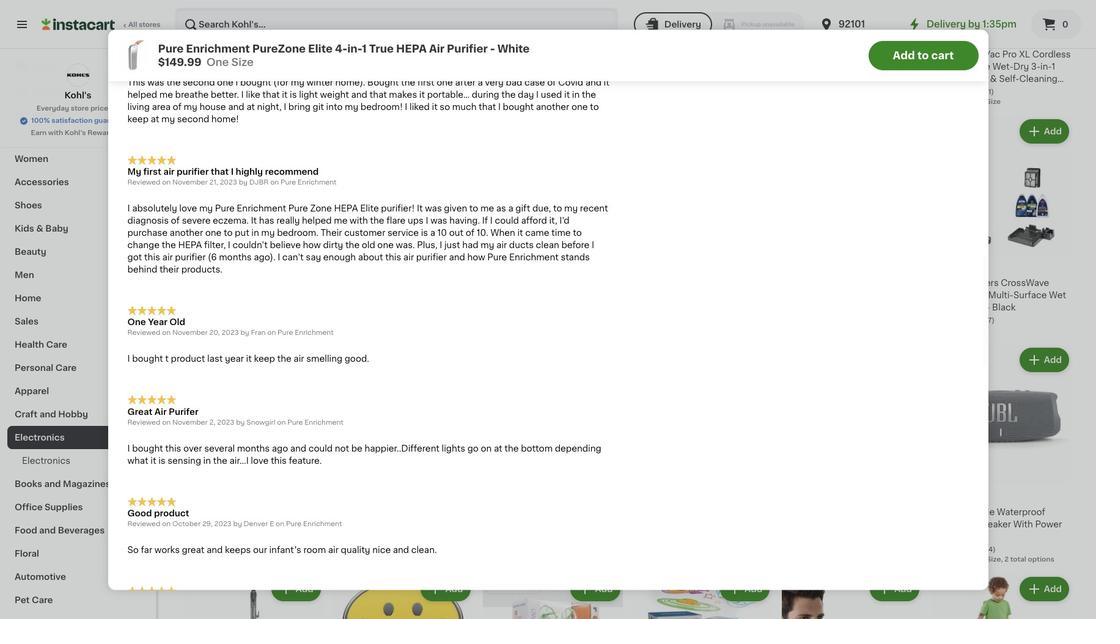 Task type: vqa. For each thing, say whether or not it's contained in the screenshot.
Zone
yes



Task type: describe. For each thing, give the bounding box(es) containing it.
time
[[552, 229, 571, 238]]

my down the 10. at left
[[481, 241, 494, 250]]

delivery for delivery
[[665, 20, 701, 29]]

hepa for zone
[[334, 205, 358, 213]]

99 for 359
[[966, 34, 976, 41]]

is inside i absolutely love my pure enrichment pure zone hepa elite purifier! it was given to me as a gift due, to my recent diagnosis of severe eczema. it has really helped me with the flare ups i was having. if i could afford it, i'd purchase another one to put in my bedroom. their customer service is a 10 out of 10. when it came time to change the hepa filter, i couldn't believe how dirty the old one was. plus, i just had my air ducts clean before i got this air purifier (6 months ago). i can't say enough about this air purifier and how pure enrichment stands behind their products.
[[421, 229, 428, 238]]

bought left t
[[132, 355, 163, 364]]

one inside jbl 5 portable waterproof bluetooth speaker with power bank - grey (884) dark grey, one size, 2 total options
[[971, 557, 985, 563]]

- inside '149 beats by dr. dre beats studio buds totally wireless noise cancelling earphones - black'
[[279, 74, 283, 83]]

4-
[[335, 43, 348, 53]]

had
[[463, 241, 479, 250]]

total inside jbl 5 portable waterproof bluetooth speaker with power bank - grey (884) dark grey, one size, 2 total options
[[1011, 557, 1027, 563]]

white inside 149 beats by dr. dre beats studio buds totally wireless noise cancelling earphones - white
[[435, 74, 460, 83]]

reviewed inside good product reviewed on october 29, 2023 by denver e on pure enrichment
[[128, 522, 160, 528]]

of left 'severe' at top left
[[171, 217, 180, 225]]

all stores link
[[42, 7, 161, 42]]

1 horizontal spatial how
[[468, 254, 485, 262]]

0 horizontal spatial how
[[303, 241, 321, 250]]

0 horizontal spatial a
[[430, 229, 435, 238]]

one up better.
[[217, 78, 233, 87]]

$ for 149
[[485, 263, 490, 270]]

it down covid
[[565, 91, 570, 99]]

another inside i absolutely love my pure enrichment pure zone hepa elite purifier! it was given to me as a gift due, to my recent diagnosis of severe eczema. it has really helped me with the flare ups i was having. if i could afford it, i'd purchase another one to put in my bedroom. their customer service is a 10 out of 10. when it came time to change the hepa filter, i couldn't believe how dirty the old one was. plus, i just had my air ducts clean before i got this air purifier (6 months ago). i can't say enough about this air purifier and how pure enrichment stands behind their products.
[[170, 229, 203, 238]]

$249.99 original price: $329.99 element
[[333, 261, 473, 277]]

i right before in the top right of the page
[[592, 241, 595, 250]]

severe
[[182, 217, 211, 225]]

1 inside shark hydrovac pro xl cordless multi-surface wet-dry 3-in-1 vacuum mop & self-cleaning system
[[1052, 62, 1056, 71]]

bissell brothers crosswave hydrosteam multi-surface wet dry vacuum - black (637) black, one size
[[932, 279, 1067, 334]]

dr. for 149 beats by dr. dre beats studio buds totally wireless noise cancelling earphones - black
[[224, 50, 236, 58]]

that down during
[[479, 103, 496, 111]]

bought down day
[[503, 103, 534, 111]]

sensing
[[168, 457, 201, 466]]

enrichment inside hume pure enrichment xl ultrasonic cool mist humidifier
[[383, 508, 433, 517]]

29
[[490, 33, 507, 46]]

1 inside the pure enrichment purezone elite 4-in-1 true hepa air purifier - white $149.99 one size
[[362, 43, 367, 53]]

and inside i absolutely love my pure enrichment pure zone hepa elite purifier! it was given to me as a gift due, to my recent diagnosis of severe eczema. it has really helped me with the flare ups i was having. if i could afford it, i'd purchase another one to put in my bedroom. their customer service is a 10 out of 10. when it came time to change the hepa filter, i couldn't believe how dirty the old one was. plus, i just had my air ducts clean before i got this air purifier (6 months ago). i can't say enough about this air purifier and how pure enrichment stands behind their products.
[[449, 254, 465, 262]]

with inside 29 taylor glass digital scale with leaf design multicolor, one size
[[593, 50, 613, 58]]

so
[[128, 547, 139, 555]]

0 vertical spatial black,
[[633, 86, 654, 93]]

it left so
[[432, 103, 438, 111]]

floral
[[15, 550, 39, 558]]

21,
[[209, 179, 218, 186]]

could inside 'i bought this over several months ago and could not be happier..different lights go on at the bottom depending what it is sensing in the air...i love this feature.'
[[309, 445, 333, 453]]

accessories link
[[7, 171, 149, 194]]

on down excellent
[[162, 53, 171, 60]]

helped inside the this was the second one i bought (for my winter home). bought the first one after a very bad case of covid and it helped me breathe better. i like that it is light weight and that makes it portable… during the day i used it in the living area of my house and at night, i bring git into my bedroom! i liked it so much that i bought another one to keep at my second home!
[[128, 91, 157, 99]]

diagnosis
[[128, 217, 169, 225]]

everyday store prices link
[[37, 104, 119, 114]]

multicolor, inside 29 taylor glass digital scale with leaf design multicolor, one size
[[483, 74, 520, 80]]

food and beverages
[[15, 527, 105, 535]]

november inside my first air purifier that i highly recommend reviewed on november 21, 2023 by djbr on pure enrichment
[[172, 179, 208, 186]]

white, one size, 2 total options
[[333, 98, 441, 105]]

add inside button
[[893, 50, 916, 60]]

by up $ 359 99
[[969, 20, 981, 29]]

black inside '149 beats by dr. dre beats studio buds totally wireless noise cancelling earphones - black'
[[285, 74, 309, 83]]

one inside one year old reviewed on november 20, 2023 by fran on pure enrichment
[[128, 319, 146, 327]]

cancelling for 149 beats by dr. dre beats studio buds totally wireless noise cancelling earphones - black
[[183, 74, 229, 83]]

purifier inside my first air purifier that i highly recommend reviewed on november 21, 2023 by djbr on pure enrichment
[[177, 168, 209, 176]]

it right "year"
[[246, 355, 252, 364]]

by inside '149 beats by dr. dre beats studio buds totally wireless noise cancelling earphones - black'
[[210, 50, 222, 58]]

1 beats from the left
[[183, 50, 208, 58]]

$ 149 99
[[485, 263, 524, 275]]

one down covid
[[572, 103, 588, 111]]

air inside my first air purifier that i highly recommend reviewed on november 21, 2023 by djbr on pure enrichment
[[163, 168, 175, 176]]

air inside great air purifer reviewed on november 2, 2023 by snowgirl on pure enrichment
[[155, 408, 167, 417]]

leaf
[[483, 62, 502, 71]]

0 horizontal spatial multicolor, one size
[[333, 327, 402, 334]]

november inside one year old reviewed on november 20, 2023 by fran on pure enrichment
[[172, 330, 208, 337]]

reviewed inside one year old reviewed on november 20, 2023 by fran on pure enrichment
[[128, 330, 160, 337]]

my down area
[[161, 115, 175, 124]]

pure enrichment purezone elite 4-in-1 true hepa air purifier - white $149.99 one size
[[158, 43, 530, 67]]

shoes
[[15, 201, 42, 210]]

dry inside shark hydrovac pro xl cordless multi-surface wet-dry 3-in-1 vacuum mop & self-cleaning system
[[1014, 62, 1030, 71]]

- inside jbl 5 portable waterproof bluetooth speaker with power bank - grey (884) dark grey, one size, 2 total options
[[956, 533, 960, 541]]

sales link
[[7, 310, 149, 333]]

by inside my first air purifier that i highly recommend reviewed on november 21, 2023 by djbr on pure enrichment
[[239, 179, 248, 186]]

enrichment down 'ducts'
[[509, 254, 559, 262]]

on left october in the bottom left of the page
[[162, 522, 171, 528]]

enrichment inside one year old reviewed on november 20, 2023 by fran on pure enrichment
[[295, 330, 334, 337]]

1 horizontal spatial multicolor, one size
[[932, 98, 1001, 105]]

care for health care
[[46, 341, 67, 349]]

this up sensing
[[165, 445, 181, 453]]

white, one size
[[183, 315, 238, 322]]

- inside bissell brothers crosswave hydrosteam multi-surface wet dry vacuum - black (637) black, one size
[[987, 304, 991, 312]]

say
[[306, 254, 321, 262]]

fran
[[251, 330, 266, 337]]

portable
[[959, 508, 995, 517]]

love inside 'i bought this over several months ago and could not be happier..different lights go on at the bottom depending what it is sensing in the air...i love this feature.'
[[251, 457, 269, 466]]

0 horizontal spatial &
[[36, 224, 43, 233]]

is inside 'i bought this over several months ago and could not be happier..different lights go on at the bottom depending what it is sensing in the air...i love this feature.'
[[158, 457, 166, 466]]

purifier down plus, on the left
[[416, 254, 447, 262]]

that up night,
[[263, 91, 280, 99]]

mist
[[401, 521, 420, 529]]

their
[[321, 229, 342, 238]]

on right "fran"
[[267, 330, 276, 337]]

elite inside i absolutely love my pure enrichment pure zone hepa elite purifier! it was given to me as a gift due, to my recent diagnosis of severe eczema. it has really helped me with the flare ups i was having. if i could afford it, i'd purchase another one to put in my bedroom. their customer service is a 10 out of 10. when it came time to change the hepa filter, i couldn't believe how dirty the old one was. plus, i just had my air ducts clean before i got this air purifier (6 months ago). i can't say enough about this air purifier and how pure enrichment stands behind their products.
[[360, 205, 379, 213]]

with inside earn with kohl's rewards "link"
[[48, 130, 63, 136]]

change
[[128, 241, 160, 250]]

clean
[[536, 241, 560, 250]]

to down "eczema."
[[224, 229, 233, 238]]

better.
[[211, 91, 239, 99]]

by inside 149 beats by dr. dre beats studio buds totally wireless noise cancelling earphones - white
[[360, 50, 371, 58]]

options inside jbl 5 portable waterproof bluetooth speaker with power bank - grey (884) dark grey, one size, 2 total options
[[1029, 557, 1055, 563]]

totally for 149 beats by dr. dre beats studio buds totally wireless noise cancelling earphones - white
[[357, 62, 386, 71]]

0 horizontal spatial grey,
[[333, 544, 352, 551]]

in inside i absolutely love my pure enrichment pure zone hepa elite purifier! it was given to me as a gift due, to my recent diagnosis of severe eczema. it has really helped me with the flare ups i was having. if i could afford it, i'd purchase another one to put in my bedroom. their customer service is a 10 out of 10. when it came time to change the hepa filter, i couldn't believe how dirty the old one was. plus, i just had my air ducts clean before i got this air purifier (6 months ago). i can't say enough about this air purifier and how pure enrichment stands behind their products.
[[252, 229, 259, 238]]

air up "their"
[[162, 254, 173, 262]]

in- inside shark hydrovac pro xl cordless multi-surface wet-dry 3-in-1 vacuum mop & self-cleaning system
[[1041, 62, 1052, 71]]

air down when
[[497, 241, 507, 250]]

my up 'severe' at top left
[[199, 205, 213, 213]]

year
[[148, 319, 168, 327]]

living
[[128, 103, 150, 111]]

another inside the this was the second one i bought (for my winter home). bought the first one after a very bad case of covid and it helped me breathe better. i like that it is light weight and that makes it portable… during the day i used it in the living area of my house and at night, i bring git into my bedroom! i liked it so much that i bought another one to keep at my second home!
[[536, 103, 570, 111]]

2 vertical spatial me
[[334, 217, 348, 225]]

that up bedroom!
[[370, 91, 387, 99]]

care for pet care
[[32, 596, 53, 605]]

1 horizontal spatial keep
[[254, 355, 275, 364]]

i down makes
[[405, 103, 408, 111]]

my right "into"
[[345, 103, 359, 111]]

be
[[352, 445, 363, 453]]

baby
[[45, 224, 68, 233]]

0 vertical spatial product
[[171, 355, 205, 364]]

elite inside the pure enrichment purezone elite 4-in-1 true hepa air purifier - white $149.99 one size
[[308, 43, 333, 53]]

it up liked
[[419, 91, 425, 99]]

$ for 359
[[935, 34, 939, 41]]

i left t
[[128, 355, 130, 364]]

the down bad
[[502, 91, 516, 99]]

of up the had
[[466, 229, 475, 238]]

pure up "really"
[[289, 205, 308, 213]]

delivery for delivery by 1:35pm
[[927, 20, 966, 29]]

books
[[15, 480, 42, 489]]

kids
[[15, 224, 34, 233]]

djbr
[[249, 179, 269, 186]]

came
[[526, 229, 550, 238]]

buds for 149 beats by dr. dre beats studio buds totally wireless noise cancelling earphones - black
[[183, 62, 206, 71]]

pure inside hume pure enrichment xl ultrasonic cool mist humidifier
[[361, 508, 381, 517]]

2 inside jbl 5 portable waterproof bluetooth speaker with power bank - grey (884) dark grey, one size, 2 total options
[[1005, 557, 1009, 563]]

$149.99
[[158, 57, 202, 67]]

my down has
[[261, 229, 275, 238]]

10.
[[477, 229, 489, 238]]

the up the customer at the left top
[[370, 217, 384, 225]]

i right ups
[[426, 217, 428, 225]]

noise for 149 beats by dr. dre beats studio buds totally wireless noise cancelling earphones - black
[[277, 62, 302, 71]]

2023 inside excellent purifier! reviewed on november 28, 2023 by meee on kohls.com
[[222, 53, 239, 60]]

on down purifer
[[162, 420, 171, 426]]

recommend
[[265, 168, 319, 176]]

me inside the this was the second one i bought (for my winter home). bought the first one after a very bad case of covid and it helped me breathe better. i like that it is light weight and that makes it portable… during the day i used it in the living area of my house and at night, i bring git into my bedroom! i liked it so much that i bought another one to keep at my second home!
[[159, 91, 173, 99]]

pet care
[[15, 596, 53, 605]]

reviewed inside excellent purifier! reviewed on november 28, 2023 by meee on kohls.com
[[128, 53, 160, 60]]

the left smelling
[[277, 355, 292, 364]]

old
[[362, 241, 375, 250]]

supplies
[[45, 503, 83, 512]]

(for
[[273, 78, 289, 87]]

and right covid
[[586, 78, 602, 87]]

it inside i absolutely love my pure enrichment pure zone hepa elite purifier! it was given to me as a gift due, to my recent diagnosis of severe eczema. it has really helped me with the flare ups i was having. if i could afford it, i'd purchase another one to put in my bedroom. their customer service is a 10 out of 10. when it came time to change the hepa filter, i couldn't believe how dirty the old one was. plus, i just had my air ducts clean before i got this air purifier (6 months ago). i can't say enough about this air purifier and how pure enrichment stands behind their products.
[[518, 229, 523, 238]]

this down 'change'
[[144, 254, 160, 262]]

room
[[304, 547, 326, 555]]

i down believe
[[278, 254, 280, 262]]

of right area
[[173, 103, 182, 111]]

multi- inside shark hydrovac pro xl cordless multi-surface wet-dry 3-in-1 vacuum mop & self-cleaning system
[[932, 62, 958, 71]]

noise inside jbl tune 130nc true wireless noise cancelling earbuds - black
[[782, 62, 807, 71]]

1:35pm
[[983, 20, 1017, 29]]

zone
[[310, 205, 332, 213]]

november inside great air purifer reviewed on november 2, 2023 by snowgirl on pure enrichment
[[172, 420, 208, 426]]

to up it,
[[553, 205, 562, 213]]

area
[[152, 103, 171, 111]]

and right great
[[207, 547, 223, 555]]

enrichment inside my first air purifier that i highly recommend reviewed on november 21, 2023 by djbr on pure enrichment
[[298, 179, 337, 186]]

$ 27 99
[[635, 33, 666, 46]]

$ for 99
[[186, 263, 190, 270]]

on down purezone
[[272, 53, 281, 60]]

(207)
[[828, 88, 845, 95]]

the down covid
[[582, 91, 596, 99]]

shop
[[34, 62, 57, 71]]

store
[[71, 105, 89, 112]]

on up absolutely
[[162, 179, 171, 186]]

one year old reviewed on november 20, 2023 by fran on pure enrichment
[[128, 319, 334, 337]]

could inside i absolutely love my pure enrichment pure zone hepa elite purifier! it was given to me as a gift due, to my recent diagnosis of severe eczema. it has really helped me with the flare ups i was having. if i could afford it, i'd purchase another one to put in my bedroom. their customer service is a 10 out of 10. when it came time to change the hepa filter, i couldn't believe how dirty the old one was. plus, i just had my air ducts clean before i got this air purifier (6 months ago). i can't say enough about this air purifier and how pure enrichment stands behind their products.
[[495, 217, 519, 225]]

i down during
[[498, 103, 501, 111]]

i left bring
[[284, 103, 286, 111]]

i right filter,
[[228, 241, 231, 250]]

1 vertical spatial black, one size
[[183, 98, 237, 105]]

so
[[440, 103, 450, 111]]

wireless inside jbl tune 130nc true wireless noise cancelling earbuds - black
[[876, 50, 913, 58]]

surface inside bissell brothers crosswave hydrosteam multi-surface wet dry vacuum - black (637) black, one size
[[1014, 291, 1047, 300]]

keep inside the this was the second one i bought (for my winter home). bought the first one after a very bad case of covid and it helped me breathe better. i like that it is light weight and that makes it portable… during the day i used it in the living area of my house and at night, i bring git into my bedroom! i liked it so much that i bought another one to keep at my second home!
[[128, 115, 149, 124]]

to up having.
[[470, 205, 479, 213]]

and right craft
[[40, 410, 56, 419]]

i left just
[[440, 241, 442, 250]]

by inside one year old reviewed on november 20, 2023 by fran on pure enrichment
[[241, 330, 249, 337]]

on right e
[[276, 522, 284, 528]]

the up makes
[[401, 78, 415, 87]]

studio for 149 beats by dr. dre beats studio buds totally wireless noise cancelling earphones - white
[[432, 50, 460, 58]]

on right the 'djbr'
[[270, 179, 279, 186]]

air right room
[[328, 547, 339, 555]]

(204)
[[678, 76, 696, 83]]

the down $149.99
[[166, 78, 181, 87]]

delivery by 1:35pm
[[927, 20, 1017, 29]]

$ for 249
[[336, 263, 340, 270]]

surface inside shark hydrovac pro xl cordless multi-surface wet-dry 3-in-1 vacuum mop & self-cleaning system
[[958, 62, 991, 71]]

bluetooth
[[932, 521, 974, 529]]

purifier! inside excellent purifier! reviewed on november 28, 2023 by meee on kohls.com
[[171, 42, 206, 50]]

the left bottom
[[505, 445, 519, 453]]

i up (210)
[[236, 78, 238, 87]]

electronics for second electronics link from the bottom
[[15, 434, 65, 442]]

purifier! inside i absolutely love my pure enrichment pure zone hepa elite purifier! it was given to me as a gift due, to my recent diagnosis of severe eczema. it has really helped me with the flare ups i was having. if i could afford it, i'd purchase another one to put in my bedroom. their customer service is a 10 out of 10. when it came time to change the hepa filter, i couldn't believe how dirty the old one was. plus, i just had my air ducts clean before i got this air purifier (6 months ago). i can't say enough about this air purifier and how pure enrichment stands behind their products.
[[381, 205, 415, 213]]

0 vertical spatial 2
[[391, 98, 395, 105]]

when
[[491, 229, 516, 238]]

men link
[[7, 264, 149, 287]]

infant's
[[269, 547, 302, 555]]

winter
[[307, 78, 333, 87]]

grey, inside jbl 5 portable waterproof bluetooth speaker with power bank - grey (884) dark grey, one size, 2 total options
[[950, 557, 969, 563]]

months inside 'i bought this over several months ago and could not be happier..different lights go on at the bottom depending what it is sensing in the air...i love this feature.'
[[237, 445, 270, 453]]

92101 button
[[819, 7, 893, 42]]

and down 'home).'
[[351, 91, 368, 99]]

0 horizontal spatial at
[[151, 115, 159, 124]]

air down was.
[[404, 254, 414, 262]]

breathe
[[175, 91, 209, 99]]

pure up "eczema."
[[215, 205, 235, 213]]

one up filter,
[[205, 229, 222, 238]]

$99.99 element
[[782, 32, 922, 48]]

pure up $ 149 99
[[488, 254, 507, 262]]

100%
[[31, 117, 50, 124]]

(195)
[[379, 88, 395, 95]]

27
[[640, 33, 655, 46]]

good
[[128, 510, 152, 518]]

0 vertical spatial at
[[247, 103, 255, 111]]

i left like
[[241, 91, 244, 99]]

enrichment inside great air purifer reviewed on november 2, 2023 by snowgirl on pure enrichment
[[305, 420, 344, 426]]

lights
[[442, 445, 466, 453]]

pure inside my first air purifier that i highly recommend reviewed on november 21, 2023 by djbr on pure enrichment
[[281, 179, 296, 186]]

20,
[[209, 330, 220, 337]]

tru
[[183, 508, 197, 517]]

black inside jbl tune 130nc true wireless noise cancelling earbuds - black
[[782, 74, 806, 83]]

the up "their"
[[162, 241, 176, 250]]

$ for 27
[[635, 34, 640, 41]]

2,
[[209, 420, 216, 426]]

kohls.com
[[282, 53, 317, 60]]

and right "nice"
[[393, 547, 409, 555]]

great
[[182, 547, 205, 555]]

i up diagnosis
[[128, 205, 130, 213]]

of up used
[[547, 78, 556, 87]]

99 for 249
[[368, 263, 377, 270]]

i right day
[[536, 91, 539, 99]]

my up i'd
[[565, 205, 578, 213]]

noise for 149 beats by dr. dre beats studio buds totally wireless noise cancelling earphones - white
[[427, 62, 451, 71]]

10
[[438, 229, 447, 238]]

hydrosteam
[[932, 291, 987, 300]]

on right snowgirl at the bottom
[[277, 420, 286, 426]]

in inside 'i bought this over several months ago and could not be happier..different lights go on at the bottom depending what it is sensing in the air...i love this feature.'
[[203, 457, 211, 466]]

purifier up $ 99 99
[[175, 254, 206, 262]]

eczema.
[[213, 217, 249, 225]]

hepa for true
[[396, 43, 427, 53]]

1 vertical spatial it
[[251, 217, 257, 225]]

i inside 'i bought this over several months ago and could not be happier..different lights go on at the bottom depending what it is sensing in the air...i love this feature.'
[[128, 445, 130, 453]]

to up before in the top right of the page
[[573, 229, 582, 238]]

self-
[[1000, 74, 1020, 83]]

1 vertical spatial me
[[481, 205, 494, 213]]

pure inside good product reviewed on october 29, 2023 by denver e on pure enrichment
[[286, 522, 302, 528]]

2 vertical spatial was
[[431, 217, 447, 225]]

vacuum inside bissell brothers crosswave hydrosteam multi-surface wet dry vacuum - black (637) black, one size
[[950, 304, 985, 312]]

enough
[[323, 254, 356, 262]]

care for personal care
[[55, 364, 77, 372]]

& inside shark hydrovac pro xl cordless multi-surface wet-dry 3-in-1 vacuum mop & self-cleaning system
[[991, 74, 997, 83]]



Task type: locate. For each thing, give the bounding box(es) containing it.
2 horizontal spatial noise
[[782, 62, 807, 71]]

1 vertical spatial multi-
[[989, 291, 1014, 300]]

i up what
[[128, 445, 130, 453]]

2 horizontal spatial at
[[494, 445, 503, 453]]

2 studio from the left
[[432, 50, 460, 58]]

1 reviewed from the top
[[128, 53, 160, 60]]

4 november from the top
[[172, 420, 208, 426]]

to inside the this was the second one i bought (for my winter home). bought the first one after a very bad case of covid and it helped me breathe better. i like that it is light weight and that makes it portable… during the day i used it in the living area of my house and at night, i bring git into my bedroom! i liked it so much that i bought another one to keep at my second home!
[[590, 103, 599, 111]]

black, inside bissell brothers crosswave hydrosteam multi-surface wet dry vacuum - black (637) black, one size
[[932, 327, 953, 334]]

could
[[495, 217, 519, 225], [309, 445, 333, 453]]

as
[[497, 205, 506, 213]]

earphones for 149 beats by dr. dre beats studio buds totally wireless noise cancelling earphones - black
[[231, 74, 277, 83]]

weight
[[320, 91, 349, 99]]

99 for 99
[[210, 263, 219, 270]]

1 earphones from the left
[[231, 74, 277, 83]]

studio inside 149 beats by dr. dre beats studio buds totally wireless noise cancelling earphones - white
[[432, 50, 460, 58]]

the
[[166, 78, 181, 87], [401, 78, 415, 87], [502, 91, 516, 99], [582, 91, 596, 99], [370, 217, 384, 225], [162, 241, 176, 250], [346, 241, 360, 250], [277, 355, 292, 364], [505, 445, 519, 453], [213, 457, 227, 466]]

0 horizontal spatial helped
[[128, 91, 157, 99]]

cool
[[379, 521, 399, 529]]

months inside i absolutely love my pure enrichment pure zone hepa elite purifier! it was given to me as a gift due, to my recent diagnosis of severe eczema. it has really helped me with the flare ups i was having. if i could afford it, i'd purchase another one to put in my bedroom. their customer service is a 10 out of 10. when it came time to change the hepa filter, i couldn't believe how dirty the old one was. plus, i just had my air ducts clean before i got this air purifier (6 months ago). i can't say enough about this air purifier and how pure enrichment stands behind their products.
[[219, 254, 252, 262]]

28,
[[209, 53, 220, 60]]

2 vertical spatial care
[[32, 596, 53, 605]]

in down covid
[[572, 91, 580, 99]]

could up feature.
[[309, 445, 333, 453]]

health care link
[[7, 333, 149, 357]]

2 horizontal spatial 149
[[490, 263, 514, 275]]

1 buds from the left
[[183, 62, 206, 71]]

old
[[170, 319, 185, 327]]

totally
[[208, 62, 236, 71], [357, 62, 386, 71]]

buds inside '149 beats by dr. dre beats studio buds totally wireless noise cancelling earphones - black'
[[183, 62, 206, 71]]

1 studio from the left
[[283, 50, 310, 58]]

love inside i absolutely love my pure enrichment pure zone hepa elite purifier! it was given to me as a gift due, to my recent diagnosis of severe eczema. it has really helped me with the flare ups i was having. if i could afford it, i'd purchase another one to put in my bedroom. their customer service is a 10 out of 10. when it came time to change the hepa filter, i couldn't believe how dirty the old one was. plus, i just had my air ducts clean before i got this air purifier (6 months ago). i can't say enough about this air purifier and how pure enrichment stands behind their products.
[[179, 205, 197, 213]]

1 noise from the left
[[277, 62, 302, 71]]

1 electronics link from the top
[[7, 426, 149, 450]]

black
[[285, 74, 309, 83], [782, 74, 806, 83], [993, 304, 1016, 312]]

$ inside $ 27 99
[[635, 34, 640, 41]]

2023 right 2,
[[217, 420, 234, 426]]

2 reviewed from the top
[[128, 179, 160, 186]]

1 horizontal spatial another
[[536, 103, 570, 111]]

1 vertical spatial another
[[170, 229, 203, 238]]

2 electronics link from the top
[[7, 450, 149, 473]]

craft and hobby link
[[7, 403, 149, 426]]

in- down "cordless"
[[1041, 62, 1052, 71]]

2023 inside good product reviewed on october 29, 2023 by denver e on pure enrichment
[[214, 522, 232, 528]]

1 horizontal spatial white,
[[333, 98, 355, 105]]

by inside good product reviewed on october 29, 2023 by denver e on pure enrichment
[[233, 522, 242, 528]]

enrichment up has
[[237, 205, 286, 213]]

electronics down craft and hobby
[[15, 434, 65, 442]]

0 vertical spatial white
[[498, 43, 530, 53]]

me up the their
[[334, 217, 348, 225]]

1 vertical spatial white
[[435, 74, 460, 83]]

149 down 'ducts'
[[490, 263, 514, 275]]

cancelling for 149 beats by dr. dre beats studio buds totally wireless noise cancelling earphones - white
[[333, 74, 379, 83]]

again
[[62, 87, 86, 95]]

0 horizontal spatial true
[[369, 43, 394, 53]]

wet
[[1050, 291, 1067, 300]]

& right kids
[[36, 224, 43, 233]]

electronics link
[[7, 426, 149, 450], [7, 450, 149, 473]]

shark hydrovac pro xl cordless multi-surface wet-dry 3-in-1 vacuum mop & self-cleaning system
[[932, 50, 1071, 95]]

1 horizontal spatial hepa
[[334, 205, 358, 213]]

99 inside $ 249 99
[[368, 263, 377, 270]]

1 horizontal spatial 2
[[1005, 557, 1009, 563]]

cancelling down the pure enrichment purezone elite 4-in-1 true hepa air purifier - white $149.99 one size
[[333, 74, 379, 83]]

earphones inside 149 beats by dr. dre beats studio buds totally wireless noise cancelling earphones - white
[[381, 74, 427, 83]]

2 horizontal spatial cancelling
[[809, 62, 855, 71]]

0 horizontal spatial elite
[[308, 43, 333, 53]]

this
[[128, 78, 145, 87]]

the left old
[[346, 241, 360, 250]]

0 horizontal spatial another
[[170, 229, 203, 238]]

0
[[1063, 20, 1069, 29]]

delivery up 359
[[927, 20, 966, 29]]

1 totally from the left
[[208, 62, 236, 71]]

totally inside '149 beats by dr. dre beats studio buds totally wireless noise cancelling earphones - black'
[[208, 62, 236, 71]]

0 vertical spatial with
[[48, 130, 63, 136]]

nice
[[373, 547, 391, 555]]

0 horizontal spatial noise
[[277, 62, 302, 71]]

black down tune
[[782, 74, 806, 83]]

0 vertical spatial grey,
[[333, 544, 352, 551]]

noise inside 149 beats by dr. dre beats studio buds totally wireless noise cancelling earphones - white
[[427, 62, 451, 71]]

office supplies link
[[7, 496, 149, 519]]

1 vertical spatial 1
[[1052, 62, 1056, 71]]

rewards
[[88, 130, 118, 136]]

purifier
[[177, 168, 209, 176], [175, 254, 206, 262], [416, 254, 447, 262]]

clean.
[[411, 547, 437, 555]]

to down the scale
[[590, 103, 599, 111]]

multi- inside bissell brothers crosswave hydrosteam multi-surface wet dry vacuum - black (637) black, one size
[[989, 291, 1014, 300]]

2 horizontal spatial multicolor,
[[932, 98, 969, 105]]

3 november from the top
[[172, 330, 208, 337]]

2 dr. from the left
[[373, 50, 385, 58]]

kohl's
[[65, 91, 91, 100]]

pure
[[158, 43, 184, 53], [281, 179, 296, 186], [215, 205, 235, 213], [289, 205, 308, 213], [488, 254, 507, 262], [278, 330, 293, 337], [288, 420, 303, 426], [361, 508, 381, 517], [286, 522, 302, 528]]

0 vertical spatial could
[[495, 217, 519, 225]]

1 horizontal spatial studio
[[432, 50, 460, 58]]

black, down 27
[[633, 86, 654, 93]]

reviewed down great
[[128, 420, 160, 426]]

- up portable…
[[429, 74, 433, 83]]

in- up 'home).'
[[348, 43, 362, 53]]

0 vertical spatial jbl
[[782, 50, 799, 58]]

buy it again link
[[7, 79, 149, 103]]

believe
[[270, 241, 301, 250]]

surface
[[958, 62, 991, 71], [1014, 291, 1047, 300]]

1 vertical spatial elite
[[360, 205, 379, 213]]

(581)
[[977, 88, 994, 95]]

2 vertical spatial at
[[494, 445, 503, 453]]

white inside the pure enrichment purezone elite 4-in-1 true hepa air purifier - white $149.99 one size
[[498, 43, 530, 53]]

xl
[[1020, 50, 1031, 58], [435, 508, 446, 517]]

earn with kohl's rewards link
[[31, 128, 125, 138]]

0 horizontal spatial dre
[[238, 50, 253, 58]]

was up '10'
[[431, 217, 447, 225]]

★★★★★
[[128, 29, 176, 39], [128, 29, 176, 39], [633, 74, 676, 83], [633, 74, 676, 83], [183, 87, 226, 95], [183, 87, 226, 95], [333, 87, 376, 95], [333, 87, 376, 95], [782, 87, 825, 95], [782, 87, 825, 95], [932, 87, 975, 95], [932, 87, 975, 95], [128, 155, 176, 165], [128, 155, 176, 165], [128, 306, 176, 316], [128, 306, 176, 316], [128, 396, 176, 405], [128, 396, 176, 405], [128, 497, 176, 507], [128, 497, 176, 507], [128, 587, 176, 597], [128, 587, 176, 597]]

black up (637)
[[993, 304, 1016, 312]]

personal
[[15, 364, 53, 372]]

1 horizontal spatial black, one size
[[633, 86, 686, 93]]

ducts
[[509, 241, 534, 250]]

months
[[219, 254, 252, 262], [237, 445, 270, 453]]

3 reviewed from the top
[[128, 330, 160, 337]]

one inside 29 taylor glass digital scale with leaf design multicolor, one size
[[521, 74, 536, 80]]

it left has
[[251, 217, 257, 225]]

flare
[[387, 217, 406, 225]]

wet-
[[993, 62, 1014, 71]]

a
[[478, 78, 483, 87], [509, 205, 514, 213], [430, 229, 435, 238]]

happier..different
[[365, 445, 440, 453]]

on inside 'i bought this over several months ago and could not be happier..different lights go on at the bottom depending what it is sensing in the air...i love this feature.'
[[481, 445, 492, 453]]

jbl inside jbl tune 130nc true wireless noise cancelling earbuds - black
[[782, 50, 799, 58]]

recent
[[580, 205, 608, 213]]

3 beats from the left
[[333, 50, 358, 58]]

portable…
[[427, 91, 470, 99]]

0 horizontal spatial black
[[285, 74, 309, 83]]

grey, right "dark"
[[950, 557, 969, 563]]

149 for 149 beats by dr. dre beats studio buds totally wireless noise cancelling earphones - white
[[340, 33, 364, 46]]

1 horizontal spatial love
[[251, 457, 269, 466]]

cancelling inside 149 beats by dr. dre beats studio buds totally wireless noise cancelling earphones - white
[[333, 74, 379, 83]]

0 vertical spatial it
[[417, 205, 423, 213]]

pure inside the pure enrichment purezone elite 4-in-1 true hepa air purifier - white $149.99 one size
[[158, 43, 184, 53]]

0 horizontal spatial first
[[143, 168, 161, 176]]

0 horizontal spatial white
[[435, 74, 460, 83]]

air...i
[[230, 457, 249, 466]]

electronics link up magazines
[[7, 450, 149, 473]]

4 reviewed from the top
[[128, 420, 160, 426]]

over
[[183, 445, 202, 453]]

by right 4-
[[360, 50, 371, 58]]

smelling
[[307, 355, 343, 364]]

- up (637)
[[987, 304, 991, 312]]

enrichment down hume
[[303, 522, 342, 528]]

was inside the this was the second one i bought (for my winter home). bought the first one after a very bad case of covid and it helped me breathe better. i like that it is light weight and that makes it portable… during the day i used it in the living area of my house and at night, i bring git into my bedroom! i liked it so much that i bought another one to keep at my second home!
[[147, 78, 164, 87]]

i bought this over several months ago and could not be happier..different lights go on at the bottom depending what it is sensing in the air...i love this feature.
[[128, 445, 602, 466]]

1 vertical spatial size,
[[987, 557, 1003, 563]]

None search field
[[175, 7, 618, 42]]

stores
[[139, 21, 161, 28]]

0 vertical spatial is
[[290, 91, 297, 99]]

$ inside $ 359 99
[[935, 34, 939, 41]]

2 vertical spatial in
[[203, 457, 211, 466]]

with inside i absolutely love my pure enrichment pure zone hepa elite purifier! it was given to me as a gift due, to my recent diagnosis of severe eczema. it has really helped me with the flare ups i was having. if i could afford it, i'd purchase another one to put in my bedroom. their customer service is a 10 out of 10. when it came time to change the hepa filter, i couldn't believe how dirty the old one was. plus, i just had my air ducts clean before i got this air purifier (6 months ago). i can't say enough about this air purifier and how pure enrichment stands behind their products.
[[350, 217, 368, 225]]

0 horizontal spatial hepa
[[178, 241, 202, 250]]

apparel link
[[7, 380, 149, 403]]

0 horizontal spatial size,
[[373, 98, 390, 105]]

jbl left tune
[[782, 50, 799, 58]]

my up light
[[291, 78, 305, 87]]

wireless for 149 beats by dr. dre beats studio buds totally wireless noise cancelling earphones - black
[[238, 62, 275, 71]]

cancelling down 130nc
[[809, 62, 855, 71]]

1 vertical spatial jbl
[[932, 508, 949, 517]]

elite
[[308, 43, 333, 53], [360, 205, 379, 213]]

0 horizontal spatial could
[[309, 445, 333, 453]]

99 for 149
[[515, 263, 524, 270]]

my down the breathe
[[184, 103, 197, 111]]

dirty
[[323, 241, 343, 250]]

$349.99 element
[[932, 261, 1072, 277]]

home link
[[7, 287, 149, 310]]

1 vertical spatial air
[[155, 408, 167, 417]]

$179.99 element
[[932, 491, 1072, 507]]

0 horizontal spatial wireless
[[238, 62, 275, 71]]

one up portable…
[[437, 78, 453, 87]]

earn
[[31, 130, 47, 136]]

hepa up bought
[[396, 43, 427, 53]]

2 horizontal spatial a
[[509, 205, 514, 213]]

jbl inside jbl 5 portable waterproof bluetooth speaker with power bank - grey (884) dark grey, one size, 2 total options
[[932, 508, 949, 517]]

put
[[235, 229, 249, 238]]

xl inside hume pure enrichment xl ultrasonic cool mist humidifier
[[435, 508, 446, 517]]

is up plus, on the left
[[421, 229, 428, 238]]

noise inside '149 beats by dr. dre beats studio buds totally wireless noise cancelling earphones - black'
[[277, 62, 302, 71]]

this down the ago
[[271, 457, 287, 466]]

studio up (for
[[283, 50, 310, 58]]

kohl's logo image
[[66, 64, 90, 87]]

0 vertical spatial first
[[418, 78, 435, 87]]

the down the several
[[213, 457, 227, 466]]

november
[[172, 53, 208, 60], [172, 179, 208, 186], [172, 330, 208, 337], [172, 420, 208, 426]]

true up bought
[[369, 43, 394, 53]]

0 horizontal spatial buds
[[183, 62, 206, 71]]

2 totally from the left
[[357, 62, 386, 71]]

dre up bought
[[388, 50, 403, 58]]

and up feature.
[[290, 445, 307, 453]]

pure up $149.99
[[158, 43, 184, 53]]

$ inside $ 149 99
[[485, 263, 490, 270]]

2 beats from the left
[[256, 50, 280, 58]]

2 dre from the left
[[388, 50, 403, 58]]

1 vertical spatial &
[[36, 224, 43, 233]]

4 beats from the left
[[405, 50, 430, 58]]

2023 right 20,
[[222, 330, 239, 337]]

to inside add to cart button
[[918, 50, 929, 60]]

how up say
[[303, 241, 321, 250]]

multicolor, down leaf
[[483, 74, 520, 80]]

enrichment inside the pure enrichment purezone elite 4-in-1 true hepa air purifier - white $149.99 one size
[[186, 43, 250, 53]]

totally for 149 beats by dr. dre beats studio buds totally wireless noise cancelling earphones - black
[[208, 62, 236, 71]]

it
[[417, 205, 423, 213], [251, 217, 257, 225]]

air
[[163, 168, 175, 176], [497, 241, 507, 250], [162, 254, 173, 262], [404, 254, 414, 262], [294, 355, 304, 364], [328, 547, 339, 555]]

white, for white, one size
[[183, 315, 206, 322]]

product inside good product reviewed on october 29, 2023 by denver e on pure enrichment
[[154, 510, 189, 518]]

reviewed inside my first air purifier that i highly recommend reviewed on november 21, 2023 by djbr on pure enrichment
[[128, 179, 160, 186]]

0 vertical spatial &
[[991, 74, 997, 83]]

books and magazines link
[[7, 473, 149, 496]]

hepa right zone
[[334, 205, 358, 213]]

it right covid
[[604, 78, 610, 87]]

149 for 149 beats by dr. dre beats studio buds totally wireless noise cancelling earphones - black
[[190, 33, 214, 46]]

year
[[225, 355, 244, 364]]

buds inside 149 beats by dr. dre beats studio buds totally wireless noise cancelling earphones - white
[[333, 62, 355, 71]]

1 vertical spatial white,
[[183, 315, 206, 322]]

0 vertical spatial with
[[593, 50, 613, 58]]

0 vertical spatial electronics
[[15, 434, 65, 442]]

1 dre from the left
[[238, 50, 253, 58]]

helped inside i absolutely love my pure enrichment pure zone hepa elite purifier! it was given to me as a gift due, to my recent diagnosis of severe eczema. it has really helped me with the flare ups i was having. if i could afford it, i'd purchase another one to put in my bedroom. their customer service is a 10 out of 10. when it came time to change the hepa filter, i couldn't believe how dirty the old one was. plus, i just had my air ducts clean before i got this air purifier (6 months ago). i can't say enough about this air purifier and how pure enrichment stands behind their products.
[[302, 217, 332, 225]]

0 vertical spatial was
[[147, 78, 164, 87]]

2023 inside my first air purifier that i highly recommend reviewed on november 21, 2023 by djbr on pure enrichment
[[220, 179, 237, 186]]

bought inside 'i bought this over several months ago and could not be happier..different lights go on at the bottom depending what it is sensing in the air...i love this feature.'
[[132, 445, 163, 453]]

a left '10'
[[430, 229, 435, 238]]

2 noise from the left
[[427, 62, 451, 71]]

and inside 'i bought this over several months ago and could not be happier..different lights go on at the bottom depending what it is sensing in the air...i love this feature.'
[[290, 445, 307, 453]]

white,
[[333, 98, 355, 105], [183, 315, 206, 322]]

works
[[155, 547, 180, 555]]

product group
[[932, 117, 1072, 336], [183, 346, 323, 541], [932, 346, 1072, 565], [183, 575, 323, 620], [333, 575, 473, 620], [483, 575, 623, 620], [633, 575, 773, 620], [782, 575, 922, 620], [932, 575, 1072, 620]]

true inside the pure enrichment purezone elite 4-in-1 true hepa air purifier - white $149.99 one size
[[369, 43, 394, 53]]

- inside the pure enrichment purezone elite 4-in-1 true hepa air purifier - white $149.99 one size
[[490, 43, 495, 53]]

white, for white, one size, 2 total options
[[333, 98, 355, 105]]

great
[[128, 408, 153, 417]]

pure down coffee
[[286, 522, 302, 528]]

first inside my first air purifier that i highly recommend reviewed on november 21, 2023 by djbr on pure enrichment
[[143, 168, 161, 176]]

studio for 149 beats by dr. dre beats studio buds totally wireless noise cancelling earphones - black
[[283, 50, 310, 58]]

size inside bissell brothers crosswave hydrosteam multi-surface wet dry vacuum - black (637) black, one size
[[971, 327, 986, 334]]

0 horizontal spatial multicolor,
[[333, 327, 370, 334]]

in inside the this was the second one i bought (for my winter home). bought the first one after a very bad case of covid and it helped me breathe better. i like that it is light weight and that makes it portable… during the day i used it in the living area of my house and at night, i bring git into my bedroom! i liked it so much that i bought another one to keep at my second home!
[[572, 91, 580, 99]]

dry down hydrosteam
[[932, 304, 948, 312]]

149 inside '149 beats by dr. dre beats studio buds totally wireless noise cancelling earphones - black'
[[190, 33, 214, 46]]

november down purifer
[[172, 420, 208, 426]]

0 horizontal spatial is
[[158, 457, 166, 466]]

pure up ultrasonic
[[361, 508, 381, 517]]

excellent purifier! reviewed on november 28, 2023 by meee on kohls.com
[[128, 42, 317, 60]]

hepa left filter,
[[178, 241, 202, 250]]

1 horizontal spatial xl
[[1020, 50, 1031, 58]]

vacuum
[[932, 74, 967, 83], [950, 304, 985, 312]]

purchase
[[128, 229, 168, 238]]

1 vertical spatial hepa
[[334, 205, 358, 213]]

our
[[253, 547, 267, 555]]

(884)
[[977, 547, 996, 554]]

buds for 149 beats by dr. dre beats studio buds totally wireless noise cancelling earphones - white
[[333, 62, 355, 71]]

1 horizontal spatial dre
[[388, 50, 403, 58]]

one inside the pure enrichment purezone elite 4-in-1 true hepa air purifier - white $149.99 one size
[[207, 57, 229, 67]]

5
[[951, 508, 957, 517]]

1 vertical spatial second
[[177, 115, 209, 124]]

size, inside jbl 5 portable waterproof bluetooth speaker with power bank - grey (884) dark grey, one size, 2 total options
[[987, 557, 1003, 563]]

1 vertical spatial grey,
[[950, 557, 969, 563]]

0 horizontal spatial studio
[[283, 50, 310, 58]]

- right earbuds
[[895, 62, 899, 71]]

1 horizontal spatial purifier!
[[381, 205, 415, 213]]

0 vertical spatial helped
[[128, 91, 157, 99]]

1 vertical spatial was
[[425, 205, 442, 213]]

0 horizontal spatial purifier!
[[171, 42, 206, 50]]

1 horizontal spatial in
[[252, 229, 259, 238]]

enrichment inside good product reviewed on october 29, 2023 by denver e on pure enrichment
[[303, 522, 342, 528]]

dre for 149 beats by dr. dre beats studio buds totally wireless noise cancelling earphones - black
[[238, 50, 253, 58]]

and down (210)
[[228, 103, 244, 111]]

design
[[504, 62, 534, 71]]

can't
[[282, 254, 304, 262]]

jbl for jbl 5 portable waterproof bluetooth speaker with power bank - grey (884) dark grey, one size, 2 total options
[[932, 508, 949, 517]]

3 noise from the left
[[782, 62, 807, 71]]

magazines
[[63, 480, 111, 489]]

is inside the this was the second one i bought (for my winter home). bought the first one after a very bad case of covid and it helped me breathe better. i like that it is light weight and that makes it portable… during the day i used it in the living area of my house and at night, i bring git into my bedroom! i liked it so much that i bought another one to keep at my second home!
[[290, 91, 297, 99]]

snowgirl
[[247, 420, 276, 426]]

dry
[[1014, 62, 1030, 71], [932, 304, 948, 312]]

beauty
[[15, 248, 46, 256]]

size inside 29 taylor glass digital scale with leaf design multicolor, one size
[[538, 74, 552, 80]]

wireless for 149 beats by dr. dre beats studio buds totally wireless noise cancelling earphones - white
[[388, 62, 424, 71]]

cancelling inside jbl tune 130nc true wireless noise cancelling earbuds - black
[[809, 62, 855, 71]]

another down used
[[536, 103, 570, 111]]

air inside the pure enrichment purezone elite 4-in-1 true hepa air purifier - white $149.99 one size
[[429, 43, 445, 53]]

pure inside one year old reviewed on november 20, 2023 by fran on pure enrichment
[[278, 330, 293, 337]]

1 horizontal spatial white
[[498, 43, 530, 53]]

jbl for jbl tune 130nc true wireless noise cancelling earbuds - black
[[782, 50, 799, 58]]

go
[[468, 445, 479, 453]]

1 november from the top
[[172, 53, 208, 60]]

white
[[498, 43, 530, 53], [435, 74, 460, 83]]

i right the 'if'
[[490, 217, 493, 225]]

- inside tru 15-bar espresso coffee machine - silver
[[223, 521, 226, 529]]

by inside excellent purifier! reviewed on november 28, 2023 by meee on kohls.com
[[241, 53, 249, 60]]

1 vertical spatial xl
[[435, 508, 446, 517]]

1 vertical spatial multicolor, one size
[[333, 327, 402, 334]]

0 horizontal spatial 1
[[362, 43, 367, 53]]

november inside excellent purifier! reviewed on november 28, 2023 by meee on kohls.com
[[172, 53, 208, 60]]

love
[[179, 205, 197, 213], [251, 457, 269, 466]]

november left 21,
[[172, 179, 208, 186]]

service type group
[[634, 12, 805, 37]]

buds up the breathe
[[183, 62, 206, 71]]

enrichment up zone
[[298, 179, 337, 186]]

enrichment up smelling
[[295, 330, 334, 337]]

1 dr. from the left
[[224, 50, 236, 58]]

dr. for 149 beats by dr. dre beats studio buds totally wireless noise cancelling earphones - white
[[373, 50, 385, 58]]

highly
[[236, 168, 263, 176]]

0 vertical spatial care
[[46, 341, 67, 349]]

1 horizontal spatial 1
[[1052, 62, 1056, 71]]

$ 359 99
[[935, 33, 976, 46]]

covid
[[559, 78, 584, 87]]

2 horizontal spatial hepa
[[396, 43, 427, 53]]

studio
[[283, 50, 310, 58], [432, 50, 460, 58]]

xl inside shark hydrovac pro xl cordless multi-surface wet-dry 3-in-1 vacuum mop & self-cleaning system
[[1020, 50, 1031, 58]]

it inside 'i bought this over several months ago and could not be happier..different lights go on at the bottom depending what it is sensing in the air...i love this feature.'
[[151, 457, 156, 466]]

0 vertical spatial second
[[183, 78, 215, 87]]

this was the second one i bought (for my winter home). bought the first one after a very bad case of covid and it helped me breathe better. i like that it is light weight and that makes it portable… during the day i used it in the living area of my house and at night, i bring git into my bedroom! i liked it so much that i bought another one to keep at my second home!
[[128, 78, 610, 124]]

air left smelling
[[294, 355, 304, 364]]

0 horizontal spatial black,
[[183, 98, 205, 105]]

0 horizontal spatial options
[[415, 98, 441, 105]]

their
[[160, 266, 179, 274]]

instacart logo image
[[42, 17, 115, 32]]

1 horizontal spatial totally
[[357, 62, 386, 71]]

xl for enrichment
[[435, 508, 446, 517]]

1 horizontal spatial could
[[495, 217, 519, 225]]

black inside bissell brothers crosswave hydrosteam multi-surface wet dry vacuum - black (637) black, one size
[[993, 304, 1016, 312]]

cart
[[932, 50, 954, 60]]

earphones for 149 beats by dr. dre beats studio buds totally wireless noise cancelling earphones - white
[[381, 74, 427, 83]]

studio inside '149 beats by dr. dre beats studio buds totally wireless noise cancelling earphones - black'
[[283, 50, 310, 58]]

2 november from the top
[[172, 179, 208, 186]]

2 buds from the left
[[333, 62, 355, 71]]

dr. inside '149 beats by dr. dre beats studio buds totally wireless noise cancelling earphones - black'
[[224, 50, 236, 58]]

0 horizontal spatial dr.
[[224, 50, 236, 58]]

- inside jbl tune 130nc true wireless noise cancelling earbuds - black
[[895, 62, 899, 71]]

house
[[200, 103, 226, 111]]

one
[[207, 57, 229, 67], [521, 74, 536, 80], [656, 86, 670, 93], [206, 98, 221, 105], [357, 98, 372, 105], [971, 98, 985, 105], [207, 315, 222, 322], [128, 319, 146, 327], [372, 327, 386, 334], [955, 327, 970, 334], [354, 544, 368, 551], [971, 557, 985, 563]]

beats left 28,
[[183, 50, 208, 58]]

this down was.
[[385, 254, 401, 262]]

0 horizontal spatial it
[[251, 217, 257, 225]]

with up the customer at the left top
[[350, 217, 368, 225]]

pure inside great air purifer reviewed on november 2, 2023 by snowgirl on pure enrichment
[[288, 420, 303, 426]]

1 horizontal spatial with
[[1014, 521, 1034, 529]]

and right food
[[39, 527, 56, 535]]

i inside my first air purifier that i highly recommend reviewed on november 21, 2023 by djbr on pure enrichment
[[231, 168, 234, 176]]

to
[[918, 50, 929, 60], [590, 103, 599, 111], [470, 205, 479, 213], [553, 205, 562, 213], [224, 229, 233, 238], [573, 229, 582, 238]]

it down (for
[[282, 91, 288, 99]]

totally inside 149 beats by dr. dre beats studio buds totally wireless noise cancelling earphones - white
[[357, 62, 386, 71]]

1 vertical spatial in
[[252, 229, 259, 238]]

- down kohls.com
[[279, 74, 283, 83]]

xl for pro
[[1020, 50, 1031, 58]]

delivery inside button
[[665, 20, 701, 29]]

0 vertical spatial xl
[[1020, 50, 1031, 58]]

noise down tune
[[782, 62, 807, 71]]

on down "year"
[[162, 330, 171, 337]]

electronics for first electronics link from the bottom
[[22, 457, 70, 465]]

earn with kohl's rewards
[[31, 130, 118, 136]]

0 horizontal spatial in-
[[348, 43, 362, 53]]

noise up portable…
[[427, 62, 451, 71]]

99 inside $ 27 99
[[657, 34, 666, 41]]

0 horizontal spatial love
[[179, 205, 197, 213]]

1 horizontal spatial size,
[[987, 557, 1003, 563]]

2023 inside one year old reviewed on november 20, 2023 by fran on pure enrichment
[[222, 330, 239, 337]]

1 horizontal spatial options
[[1029, 557, 1055, 563]]

by inside great air purifer reviewed on november 2, 2023 by snowgirl on pure enrichment
[[236, 420, 245, 426]]

wireless down meee
[[238, 62, 275, 71]]

0 vertical spatial hepa
[[396, 43, 427, 53]]

cordless
[[1033, 50, 1071, 58]]

by down highly
[[239, 179, 248, 186]]

is left sensing
[[158, 457, 166, 466]]

1 horizontal spatial cancelling
[[333, 74, 379, 83]]

has
[[259, 217, 274, 225]]

earphones inside '149 beats by dr. dre beats studio buds totally wireless noise cancelling earphones - black'
[[231, 74, 277, 83]]

5 reviewed from the top
[[128, 522, 160, 528]]

bought up like
[[240, 78, 271, 87]]

automotive
[[15, 573, 66, 582]]

grey
[[962, 533, 983, 541]]

vacuum inside shark hydrovac pro xl cordless multi-surface wet-dry 3-in-1 vacuum mop & self-cleaning system
[[932, 74, 967, 83]]

1 horizontal spatial buds
[[333, 62, 355, 71]]

reviewed down excellent
[[128, 53, 160, 60]]

and up office supplies
[[44, 480, 61, 489]]

15-
[[199, 508, 212, 517]]

vacuum up system
[[932, 74, 967, 83]]

it inside buy it again link
[[54, 87, 60, 95]]

dre for 149 beats by dr. dre beats studio buds totally wireless noise cancelling earphones - white
[[388, 50, 403, 58]]

0 vertical spatial total
[[397, 98, 413, 105]]

2 earphones from the left
[[381, 74, 427, 83]]

one right old
[[378, 241, 394, 250]]

one inside bissell brothers crosswave hydrosteam multi-surface wet dry vacuum - black (637) black, one size
[[955, 327, 970, 334]]

0 horizontal spatial keep
[[128, 115, 149, 124]]

99 for 27
[[657, 34, 666, 41]]

surface up the mop
[[958, 62, 991, 71]]

machine
[[183, 521, 220, 529]]

1 horizontal spatial noise
[[427, 62, 451, 71]]

2 horizontal spatial is
[[421, 229, 428, 238]]

hepa
[[396, 43, 427, 53], [334, 205, 358, 213], [178, 241, 202, 250]]

cleaning
[[1020, 74, 1058, 83]]

at inside 'i bought this over several months ago and could not be happier..different lights go on at the bottom depending what it is sensing in the air...i love this feature.'
[[494, 445, 503, 453]]

149 inside 149 beats by dr. dre beats studio buds totally wireless noise cancelling earphones - white
[[340, 33, 364, 46]]

1 vertical spatial helped
[[302, 217, 332, 225]]



